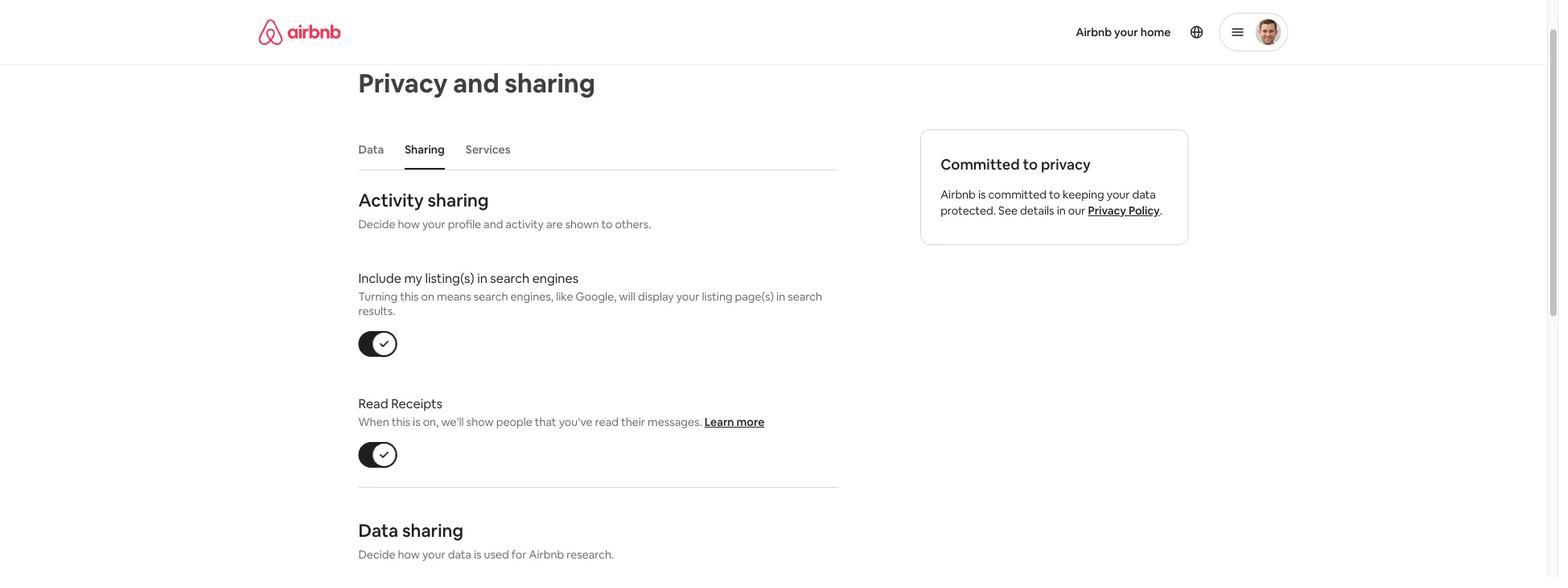 Task type: vqa. For each thing, say whether or not it's contained in the screenshot.
find
no



Task type: describe. For each thing, give the bounding box(es) containing it.
that
[[535, 415, 556, 430]]

means
[[437, 290, 471, 304]]

privacy for privacy and sharing
[[358, 66, 448, 100]]

used
[[484, 548, 509, 562]]

their
[[621, 415, 645, 430]]

include
[[358, 270, 401, 286]]

profile element
[[793, 0, 1288, 64]]

show
[[466, 415, 494, 430]]

listing
[[702, 290, 732, 304]]

services button
[[458, 134, 518, 165]]

read
[[358, 395, 388, 412]]

search up engines,
[[490, 270, 529, 286]]

keeping
[[1063, 187, 1104, 202]]

tab list containing data
[[350, 130, 837, 170]]

results.
[[358, 304, 395, 319]]

0 vertical spatial to
[[1023, 155, 1038, 174]]

activity
[[506, 217, 544, 232]]

search right means
[[474, 290, 508, 304]]

engines,
[[510, 290, 554, 304]]

research.
[[567, 548, 614, 562]]

to inside airbnb is committed to keeping your data protected. see details in our
[[1049, 187, 1060, 202]]

your inside airbnb is committed to keeping your data protected. see details in our
[[1107, 187, 1130, 202]]

airbnb your home link
[[1066, 15, 1181, 49]]

data inside data sharing decide how your data is used for airbnb research.
[[448, 548, 471, 562]]

sharing for data sharing
[[402, 519, 463, 542]]

and inside activity sharing decide how your profile and activity are shown to others.
[[484, 217, 503, 232]]

.
[[1160, 204, 1162, 218]]

we'll
[[441, 415, 464, 430]]

1 vertical spatial in
[[477, 270, 487, 286]]

decide for data sharing
[[358, 548, 395, 562]]

like
[[556, 290, 573, 304]]

0 vertical spatial and
[[453, 66, 499, 100]]

airbnb for airbnb your home
[[1076, 25, 1112, 39]]

services
[[466, 142, 510, 157]]

privacy
[[1041, 155, 1091, 174]]

airbnb for airbnb is committed to keeping your data protected. see details in our
[[941, 187, 976, 202]]

how for data
[[398, 548, 420, 562]]

will
[[619, 290, 635, 304]]

see
[[998, 204, 1018, 218]]

to inside activity sharing decide how your profile and activity are shown to others.
[[601, 217, 613, 232]]

learn
[[704, 415, 734, 430]]

on
[[421, 290, 434, 304]]

display
[[638, 290, 674, 304]]

sharing
[[405, 142, 445, 157]]

are
[[546, 217, 563, 232]]

privacy policy link
[[1088, 204, 1160, 218]]

activity sharing decide how your profile and activity are shown to others.
[[358, 189, 651, 232]]

is inside the "read receipts when this is on, we'll show people that you've read their messages. learn more"
[[413, 415, 420, 430]]



Task type: locate. For each thing, give the bounding box(es) containing it.
privacy policy .
[[1088, 204, 1162, 218]]

sharing for activity sharing
[[428, 189, 489, 212]]

1 vertical spatial to
[[1049, 187, 1060, 202]]

this inside include my listing(s) in search engines turning this on means search engines, like google, will display your listing page(s) in search results.
[[400, 290, 419, 304]]

committed to privacy
[[941, 155, 1091, 174]]

committed
[[988, 187, 1047, 202]]

0 horizontal spatial privacy
[[358, 66, 448, 100]]

your inside profile element
[[1114, 25, 1138, 39]]

how inside activity sharing decide how your profile and activity are shown to others.
[[398, 217, 420, 232]]

this left on
[[400, 290, 419, 304]]

in left our
[[1057, 204, 1066, 218]]

0 horizontal spatial data
[[448, 548, 471, 562]]

activity
[[358, 189, 424, 212]]

data for data sharing decide how your data is used for airbnb research.
[[358, 519, 398, 542]]

decide inside data sharing decide how your data is used for airbnb research.
[[358, 548, 395, 562]]

google,
[[576, 290, 617, 304]]

1 data from the top
[[358, 142, 384, 157]]

0 horizontal spatial to
[[601, 217, 613, 232]]

privacy
[[358, 66, 448, 100], [1088, 204, 1126, 218]]

tab list
[[350, 130, 837, 170]]

when
[[358, 415, 389, 430]]

how inside data sharing decide how your data is used for airbnb research.
[[398, 548, 420, 562]]

2 horizontal spatial to
[[1049, 187, 1060, 202]]

1 vertical spatial privacy
[[1088, 204, 1126, 218]]

turning
[[358, 290, 398, 304]]

read
[[595, 415, 619, 430]]

this inside the "read receipts when this is on, we'll show people that you've read their messages. learn more"
[[392, 415, 410, 430]]

2 vertical spatial sharing
[[402, 519, 463, 542]]

to up details
[[1049, 187, 1060, 202]]

is inside data sharing decide how your data is used for airbnb research.
[[474, 548, 481, 562]]

your
[[1114, 25, 1138, 39], [1107, 187, 1130, 202], [422, 217, 445, 232], [676, 290, 699, 304], [422, 548, 445, 562]]

engines
[[532, 270, 578, 286]]

airbnb inside data sharing decide how your data is used for airbnb research.
[[529, 548, 564, 562]]

is left used
[[474, 548, 481, 562]]

0 vertical spatial data
[[358, 142, 384, 157]]

sharing inside data sharing decide how your data is used for airbnb research.
[[402, 519, 463, 542]]

data
[[358, 142, 384, 157], [358, 519, 398, 542]]

is up protected.
[[978, 187, 986, 202]]

2 vertical spatial to
[[601, 217, 613, 232]]

1 vertical spatial data
[[448, 548, 471, 562]]

our
[[1068, 204, 1085, 218]]

1 horizontal spatial to
[[1023, 155, 1038, 174]]

1 vertical spatial and
[[484, 217, 503, 232]]

data
[[1132, 187, 1156, 202], [448, 548, 471, 562]]

2 vertical spatial in
[[776, 290, 785, 304]]

airbnb your home
[[1076, 25, 1171, 39]]

0 vertical spatial is
[[978, 187, 986, 202]]

2 decide from the top
[[358, 548, 395, 562]]

2 horizontal spatial airbnb
[[1076, 25, 1112, 39]]

and
[[453, 66, 499, 100], [484, 217, 503, 232]]

1 decide from the top
[[358, 217, 395, 232]]

1 horizontal spatial data
[[1132, 187, 1156, 202]]

2 horizontal spatial is
[[978, 187, 986, 202]]

privacy down keeping
[[1088, 204, 1126, 218]]

search
[[490, 270, 529, 286], [474, 290, 508, 304], [788, 290, 822, 304]]

my
[[404, 270, 422, 286]]

more
[[737, 415, 764, 430]]

to right shown on the top
[[601, 217, 613, 232]]

privacy up sharing
[[358, 66, 448, 100]]

for
[[511, 548, 527, 562]]

profile
[[448, 217, 481, 232]]

2 data from the top
[[358, 519, 398, 542]]

this down receipts at the bottom left
[[392, 415, 410, 430]]

messages.
[[648, 415, 702, 430]]

airbnb
[[1076, 25, 1112, 39], [941, 187, 976, 202], [529, 548, 564, 562]]

privacy for privacy policy .
[[1088, 204, 1126, 218]]

0 vertical spatial airbnb
[[1076, 25, 1112, 39]]

1 vertical spatial sharing
[[428, 189, 489, 212]]

learn more link
[[704, 415, 764, 430]]

2 vertical spatial is
[[474, 548, 481, 562]]

2 horizontal spatial in
[[1057, 204, 1066, 218]]

and up services button
[[453, 66, 499, 100]]

airbnb up protected.
[[941, 187, 976, 202]]

people
[[496, 415, 532, 430]]

home
[[1140, 25, 1171, 39]]

0 horizontal spatial in
[[477, 270, 487, 286]]

1 vertical spatial this
[[392, 415, 410, 430]]

is inside airbnb is committed to keeping your data protected. see details in our
[[978, 187, 986, 202]]

1 how from the top
[[398, 217, 420, 232]]

data inside button
[[358, 142, 384, 157]]

in
[[1057, 204, 1066, 218], [477, 270, 487, 286], [776, 290, 785, 304]]

others.
[[615, 217, 651, 232]]

2 how from the top
[[398, 548, 420, 562]]

0 horizontal spatial airbnb
[[529, 548, 564, 562]]

your left used
[[422, 548, 445, 562]]

1 vertical spatial airbnb
[[941, 187, 976, 202]]

0 vertical spatial decide
[[358, 217, 395, 232]]

how
[[398, 217, 420, 232], [398, 548, 420, 562]]

you've
[[559, 415, 593, 430]]

1 vertical spatial how
[[398, 548, 420, 562]]

data button
[[350, 134, 392, 165]]

1 vertical spatial decide
[[358, 548, 395, 562]]

is
[[978, 187, 986, 202], [413, 415, 420, 430], [474, 548, 481, 562]]

receipts
[[391, 395, 442, 412]]

to up committed
[[1023, 155, 1038, 174]]

0 horizontal spatial is
[[413, 415, 420, 430]]

is left on,
[[413, 415, 420, 430]]

data up policy
[[1132, 187, 1156, 202]]

your left home on the right top of the page
[[1114, 25, 1138, 39]]

this
[[400, 290, 419, 304], [392, 415, 410, 430]]

in right listing(s)
[[477, 270, 487, 286]]

your inside include my listing(s) in search engines turning this on means search engines, like google, will display your listing page(s) in search results.
[[676, 290, 699, 304]]

data left used
[[448, 548, 471, 562]]

details
[[1020, 204, 1054, 218]]

committed
[[941, 155, 1020, 174]]

data inside data sharing decide how your data is used for airbnb research.
[[358, 519, 398, 542]]

1 horizontal spatial in
[[776, 290, 785, 304]]

1 horizontal spatial airbnb
[[941, 187, 976, 202]]

in inside airbnb is committed to keeping your data protected. see details in our
[[1057, 204, 1066, 218]]

airbnb inside airbnb is committed to keeping your data protected. see details in our
[[941, 187, 976, 202]]

1 horizontal spatial privacy
[[1088, 204, 1126, 218]]

listing(s)
[[425, 270, 474, 286]]

in right page(s) in the left bottom of the page
[[776, 290, 785, 304]]

to
[[1023, 155, 1038, 174], [1049, 187, 1060, 202], [601, 217, 613, 232]]

policy
[[1129, 204, 1160, 218]]

sharing inside activity sharing decide how your profile and activity are shown to others.
[[428, 189, 489, 212]]

protected.
[[941, 204, 996, 218]]

sharing button
[[397, 134, 453, 165]]

your left profile
[[422, 217, 445, 232]]

0 vertical spatial how
[[398, 217, 420, 232]]

how for activity
[[398, 217, 420, 232]]

and right profile
[[484, 217, 503, 232]]

0 vertical spatial in
[[1057, 204, 1066, 218]]

your left listing
[[676, 290, 699, 304]]

2 vertical spatial airbnb
[[529, 548, 564, 562]]

1 vertical spatial is
[[413, 415, 420, 430]]

decide
[[358, 217, 395, 232], [358, 548, 395, 562]]

sharing
[[505, 66, 595, 100], [428, 189, 489, 212], [402, 519, 463, 542]]

decide inside activity sharing decide how your profile and activity are shown to others.
[[358, 217, 395, 232]]

search right page(s) in the left bottom of the page
[[788, 290, 822, 304]]

data inside airbnb is committed to keeping your data protected. see details in our
[[1132, 187, 1156, 202]]

1 vertical spatial data
[[358, 519, 398, 542]]

shown
[[565, 217, 599, 232]]

airbnb right for
[[529, 548, 564, 562]]

data for data
[[358, 142, 384, 157]]

your inside data sharing decide how your data is used for airbnb research.
[[422, 548, 445, 562]]

on,
[[423, 415, 439, 430]]

your inside activity sharing decide how your profile and activity are shown to others.
[[422, 217, 445, 232]]

your up the privacy policy link
[[1107, 187, 1130, 202]]

0 vertical spatial data
[[1132, 187, 1156, 202]]

airbnb inside profile element
[[1076, 25, 1112, 39]]

airbnb left home on the right top of the page
[[1076, 25, 1112, 39]]

privacy and sharing
[[358, 66, 595, 100]]

1 horizontal spatial is
[[474, 548, 481, 562]]

page(s)
[[735, 290, 774, 304]]

0 vertical spatial privacy
[[358, 66, 448, 100]]

airbnb is committed to keeping your data protected. see details in our
[[941, 187, 1156, 218]]

decide for activity sharing
[[358, 217, 395, 232]]

0 vertical spatial sharing
[[505, 66, 595, 100]]

read receipts when this is on, we'll show people that you've read their messages. learn more
[[358, 395, 764, 430]]

include my listing(s) in search engines turning this on means search engines, like google, will display your listing page(s) in search results.
[[358, 270, 822, 319]]

0 vertical spatial this
[[400, 290, 419, 304]]

data sharing decide how your data is used for airbnb research.
[[358, 519, 614, 562]]



